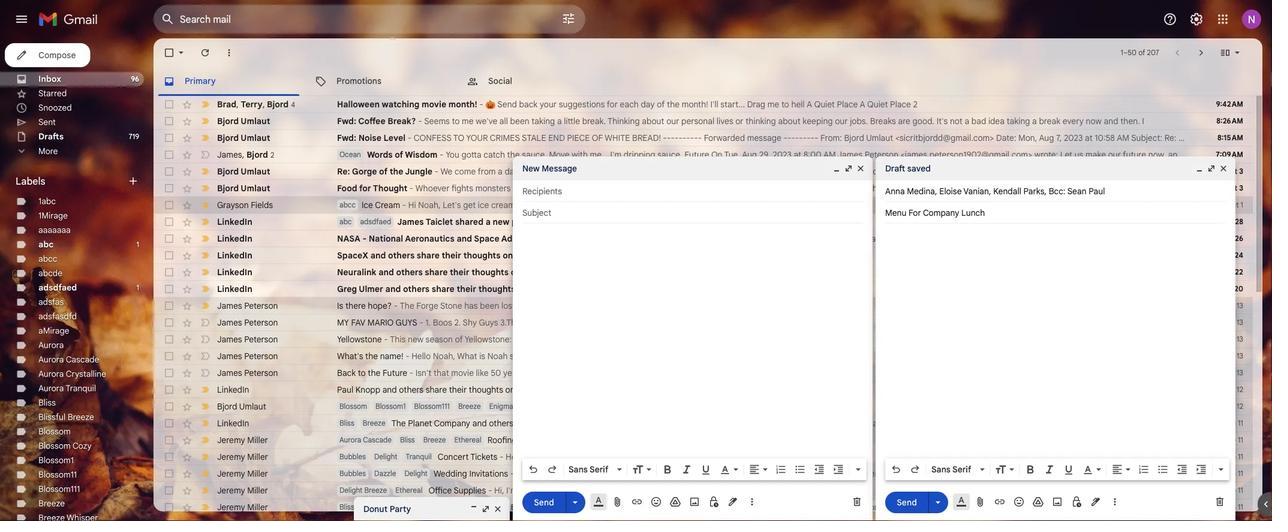 Task type: vqa. For each thing, say whether or not it's contained in the screenshot.


Task type: describe. For each thing, give the bounding box(es) containing it.
abc inside row
[[340, 218, 352, 227]]

trending for trending on linkedin: happy national aviation day! today we… ͏ ͏ ͏ ͏ ͏ ͏ ͏ ͏ ͏ ͏ ͏ ͏ ͏ ͏ ͏ ͏ ͏ ͏ ͏ ͏ ͏ ͏ ͏ ͏ ͏ ͏ ͏ ͏ ͏ ͏ ͏ ͏ ͏ ͏ ͏ ͏ ͏ ͏ ͏ ͏ ͏ ͏ ͏ ͏ ͏ ͏ ͏ ͏ ͏ ͏ ͏ ͏ ͏ ͏ ͏ ͏ ͏ ͏ ͏ ͏ ͏ ͏ ͏ ͏ ͏ ͏ ͏ ͏ ͏ ͏
[[574, 284, 607, 294]]

pop out image for the close image in draft saved dialog
[[1207, 164, 1217, 173]]

wisdom
[[405, 149, 438, 160]]

0 vertical spatial me
[[768, 99, 780, 110]]

trending on linkedin: happy national aviation day! today we… ͏ ͏ ͏ ͏ ͏ ͏ ͏ ͏ ͏ ͏ ͏ ͏ ͏ ͏ ͏ ͏ ͏ ͏ ͏ ͏ ͏ ͏ ͏ ͏ ͏ ͏ ͏ ͏ ͏ ͏ ͏ ͏ ͏ ͏ ͏ ͏ ͏ ͏ ͏ ͏ ͏ ͏ ͏ ͏ ͏ ͏ ͏ ͏ ͏ ͏ ͏ ͏ ͏ ͏ ͏ ͏ ͏ ͏ ͏ ͏ ͏ ͏ ͏ ͏ ͏ ͏ ͏ ͏ ͏ ͏
[[574, 284, 961, 294]]

party
[[390, 504, 411, 515]]

ocean
[[340, 150, 361, 159]]

keeping
[[803, 116, 833, 126]]

the left jonas
[[595, 452, 608, 462]]

1 miller from the top
[[247, 435, 268, 446]]

and up neuralink
[[371, 250, 386, 261]]

to right back on the bottom of the page
[[358, 368, 366, 378]]

'the
[[758, 502, 774, 513]]

0 horizontal spatial me
[[462, 116, 474, 126]]

paul inside row
[[337, 385, 353, 395]]

1mirage link
[[38, 211, 68, 221]]

1 vertical spatial 2023
[[773, 149, 792, 160]]

the left house
[[630, 217, 643, 227]]

undo ‪(⌘z)‬ image
[[527, 464, 539, 476]]

share down meadow
[[516, 418, 537, 429]]

1 11 from the top
[[1238, 419, 1244, 428]]

2 oct 3 from the top
[[1225, 184, 1244, 193]]

sent
[[38, 117, 56, 128]]

0 vertical spatial it
[[566, 183, 571, 194]]

thanks,
[[835, 469, 864, 479]]

james , bjord 2
[[217, 149, 274, 160]]

1 vertical spatial ethereal
[[396, 486, 423, 495]]

3 row from the top
[[154, 130, 1253, 146]]

ocean words of wisdom - you gotta catch the sauce. move with me... i'm dripping sauce. future on tue, aug 29, 2023 at 8:00 am james peterson <james.peterson1902@gmail.com> wrote: let us make our future now, and let
[[340, 149, 1195, 160]]

of down my fav mario guys - 1. boos 2. shy guys 3.thwomps/ twhacks
[[455, 334, 463, 345]]

0 vertical spatial will
[[973, 183, 985, 194]]

1 horizontal spatial 2023
[[914, 166, 933, 177]]

share down aeronautics
[[417, 250, 440, 261]]

1 horizontal spatial not
[[950, 116, 963, 126]]

scott
[[694, 502, 714, 513]]

1 horizontal spatial <james.peterson1902@gmail.com>
[[1045, 166, 1176, 177]]

words
[[367, 149, 393, 160]]

serif for sans serif option within the draft saved dialog
[[953, 464, 972, 475]]

share down spacex and others share their thoughts on linkedin
[[425, 267, 448, 278]]

eye
[[768, 469, 781, 479]]

bubbles for wedding invitations - hey, i will be sending out my wedding invitations soon, so keep an eye out for them! thanks, jeremy
[[340, 470, 366, 479]]

blossom cozy
[[38, 441, 92, 452]]

2 horizontal spatial that
[[754, 267, 769, 278]]

, left kendall
[[989, 186, 992, 197]]

greg
[[337, 284, 357, 294]]

0 vertical spatial wrote:
[[1035, 149, 1059, 160]]

4 sep 13 from the top
[[1223, 352, 1244, 361]]

breeze down knopp
[[363, 419, 386, 428]]

1 vertical spatial new
[[612, 233, 629, 244]]

1 noise from the left
[[359, 133, 382, 143]]

0 vertical spatial let
[[1061, 149, 1073, 160]]

sep 12 for bjord umlaut
[[1223, 402, 1244, 411]]

1 sep 11 from the top
[[1224, 419, 1244, 428]]

1 vertical spatial movie
[[451, 368, 474, 378]]

your
[[540, 99, 557, 110]]

jeremy miller for office
[[217, 485, 268, 496]]

1 horizontal spatial am
[[967, 166, 980, 177]]

ordering
[[520, 485, 552, 496]]

umlaut for fwd: coffee break? - seems to me we've all been taking a little break. thinking about our personal lives or thinking about keeping our jobs. breaks are good. it's not a bad idea taking a break every now and then. i
[[241, 116, 270, 126]]

send button for attach files icon more send options image
[[523, 492, 566, 513]]

sep 13 for old?
[[1223, 369, 1244, 378]]

0 vertical spatial new
[[493, 217, 510, 227]]

from
[[478, 166, 496, 177]]

to up to
[[452, 116, 460, 126]]

5 sep 11 from the top
[[1224, 486, 1244, 495]]

breeze down the planet
[[423, 436, 446, 445]]

noah, for let's
[[418, 200, 441, 210]]

1 horizontal spatial on
[[853, 166, 864, 177]]

2 heights' from the left
[[1064, 502, 1095, 513]]

1 emily from the left
[[839, 502, 859, 513]]

more button
[[0, 144, 144, 158]]

breeze down blossom111 link
[[38, 499, 65, 509]]

1 vertical spatial delight
[[405, 470, 428, 479]]

of left 207
[[1139, 48, 1146, 57]]

their up has at left
[[457, 284, 476, 294]]

2 out from the left
[[784, 469, 796, 479]]

and right knopp
[[383, 385, 397, 395]]

a left list
[[587, 502, 592, 513]]

and up ulmer
[[379, 267, 394, 278]]

2 vertical spatial hey,
[[543, 502, 559, 513]]

bjord umlaut for fwd: noise level
[[217, 133, 270, 143]]

1 vertical spatial back
[[1008, 183, 1026, 194]]

0 vertical spatial minimize image
[[832, 164, 842, 173]]

on up lost at the left bottom
[[511, 267, 521, 278]]

2 vertical spatial me
[[651, 485, 663, 496]]

enough
[[849, 183, 878, 194]]

🎃 image
[[486, 100, 496, 110]]

know
[[665, 485, 685, 496]]

bliss inside labels navigation
[[38, 398, 56, 408]]

send back your suggestions for each day of the month! i'll start... drag me to hell a quiet place a quiet place 2
[[496, 99, 918, 110]]

more
[[38, 146, 58, 156]]

, left terry
[[237, 99, 239, 109]]

at left 10:24
[[936, 166, 943, 177]]

the up knopp
[[368, 368, 381, 378]]

we
[[441, 166, 453, 177]]

aurora cascade inside row
[[340, 436, 392, 445]]

to left hell
[[782, 99, 790, 110]]

compose
[[38, 50, 76, 60]]

1 sauce. from the left
[[522, 149, 547, 160]]

5 bjord umlaut from the top
[[217, 401, 266, 412]]

1 vertical spatial wrote:
[[1179, 166, 1202, 177]]

my
[[337, 317, 349, 328]]

1 dark from the left
[[505, 166, 522, 177]]

formatting options toolbar for insert photo related to insert files using drive icon
[[523, 459, 867, 481]]

0 vertical spatial aug
[[1040, 133, 1054, 143]]

24 row from the top
[[154, 499, 1253, 516]]

and down shared
[[457, 233, 472, 244]]

the left process
[[600, 183, 613, 194]]

should
[[513, 183, 539, 194]]

0 horizontal spatial what
[[457, 351, 477, 362]]

1 place from the left
[[837, 99, 858, 110]]

boos
[[433, 317, 452, 328]]

1 vertical spatial if
[[687, 485, 692, 496]]

sans serif for attach files icon more send options image
[[569, 464, 609, 475]]

bad
[[972, 116, 987, 126]]

main menu image
[[14, 12, 29, 26]]

gatsby'
[[800, 502, 829, 513]]

0 vertical spatial back
[[519, 99, 538, 110]]

their down meadow
[[539, 418, 557, 429]]

1 heights' from the left
[[935, 502, 966, 513]]

1 3 from the top
[[1240, 167, 1244, 176]]

serif for sans serif option in dialog
[[590, 464, 609, 475]]

1abc link
[[38, 196, 56, 207]]

at left the 8:00
[[794, 149, 802, 160]]

row containing james
[[154, 146, 1253, 163]]

0 horizontal spatial minimize image
[[469, 505, 479, 514]]

sep for 11th row from the top of the page
[[1220, 268, 1234, 277]]

to right see
[[557, 183, 564, 194]]

on down loss
[[596, 418, 605, 429]]

pop out image for middle the close image
[[844, 164, 854, 173]]

bjord inside bjord umlaut row
[[217, 401, 237, 412]]

1 'wuthering from the left
[[891, 502, 933, 513]]

future
[[1123, 149, 1147, 160]]

2 taking from the left
[[1007, 116, 1031, 126]]

peterson for back to the future - isn't that movie like 50 years old?
[[244, 368, 278, 378]]

the for the planet company and others share their thoughts on linkedin
[[392, 418, 406, 429]]

and right the company
[[473, 418, 487, 429]]

for left each
[[607, 99, 618, 110]]

concert tickets - hey, i bought tickets to the jonas brothers concert. i'm so excited! cheers, jeremy
[[438, 452, 819, 462]]

bulleted list ‪(⌘⇧8)‬ image
[[1157, 464, 1169, 476]]

dazzle
[[374, 470, 396, 479]]

send for send back your suggestions for each day of the month! i'll start... drag me to hell a quiet place a quiet place 2
[[498, 99, 517, 110]]

miller for office
[[247, 485, 268, 496]]

16 row from the top
[[154, 348, 1253, 365]]

guys
[[396, 317, 417, 328]]

2 row from the top
[[154, 113, 1253, 130]]

miller for must
[[247, 502, 268, 513]]

margaret
[[1106, 502, 1140, 513]]

3 sep 11 from the top
[[1224, 453, 1244, 462]]

so for i'm
[[717, 452, 726, 462]]

sep for tenth row from the top
[[1220, 251, 1233, 260]]

jonas
[[610, 452, 632, 462]]

and up the hope? on the bottom
[[386, 284, 401, 294]]

medina
[[907, 186, 935, 197]]

sep for 12th row from the bottom of the page
[[1223, 302, 1235, 311]]

a down the me...
[[589, 166, 593, 177]]

for down gorge
[[359, 183, 371, 194]]

wattinen
[[818, 418, 851, 429]]

insert emoji ‪(⌘⇧2)‬ image for insert link ‪(⌘k)‬ icon
[[1013, 496, 1025, 508]]

2 11 from the top
[[1238, 436, 1244, 445]]

on up is there hope? - the forge stone has been lost to maldenia. what more could we do to save alendria?!
[[518, 284, 528, 294]]

at up announce
[[731, 250, 738, 261]]

insert signature image for toggle confidential mode image
[[1090, 496, 1102, 508]]

end
[[563, 166, 578, 177]]

2 'wuthering from the left
[[1020, 502, 1061, 513]]

adsdfaed inside row
[[360, 218, 391, 227]]

their down back to the future - isn't that movie like 50 years old?
[[449, 385, 467, 395]]

a left little
[[557, 116, 562, 126]]

bjord umlaut row
[[154, 398, 1253, 415]]

we've
[[476, 116, 498, 126]]

0 vertical spatial best,
[[520, 200, 539, 210]]

0 vertical spatial am
[[1117, 133, 1130, 143]]

0 horizontal spatial an
[[756, 469, 766, 479]]

1 vertical spatial not
[[680, 183, 692, 194]]

wedding
[[626, 469, 658, 479]]

14 row from the top
[[154, 314, 1253, 331]]

social tab
[[457, 67, 608, 96]]

halloween
[[337, 99, 380, 110]]

6 sep 11 from the top
[[1224, 503, 1244, 512]]

bliss down the planet
[[400, 436, 415, 445]]

0 horizontal spatial we
[[550, 166, 561, 177]]

violence
[[671, 385, 703, 395]]

adsfasdfd
[[38, 311, 77, 322]]

bliss down back on the bottom of the page
[[340, 419, 355, 428]]

redo ‪(⌘y)‬ image for undo ‪(⌘z)‬ image
[[547, 464, 559, 476]]

peterson for yellowstone - this new season of yellowstone: aliens will premier june 1987
[[244, 334, 278, 345]]

2 3 from the top
[[1240, 184, 1244, 193]]

fwd: coffee break? - seems to me we've all been taking a little break. thinking about our personal lives or thinking about keeping our jobs. breaks are good. it's not a bad idea taking a break every now and then. i
[[337, 116, 1145, 126]]

insert signature image for toggle confidential mode icon at right
[[727, 496, 739, 508]]

1mirage
[[38, 211, 68, 221]]

3 11 from the top
[[1238, 453, 1244, 462]]

20 row from the top
[[154, 432, 1253, 449]]

on up the more on the bottom of page
[[602, 267, 612, 278]]

dialog containing sans serif
[[513, 157, 873, 521]]

formatting options toolbar for insert photo inside the draft saved dialog
[[886, 459, 1230, 481]]

0 vertical spatial what
[[566, 301, 586, 311]]

hope?
[[368, 301, 392, 311]]

indent less ‪(⌘[)‬ image for indent more ‪(⌘])‬ image
[[814, 464, 826, 476]]

0 vertical spatial an
[[896, 183, 906, 194]]

sep for 16th row
[[1223, 352, 1235, 361]]

brad
[[217, 99, 237, 109]]

then.
[[1121, 116, 1140, 126]]

their up greg ulmer and others share their thoughts on linkedin
[[450, 267, 470, 278]]

2 sep 11 from the top
[[1224, 436, 1244, 445]]

0 horizontal spatial abyss,
[[524, 166, 548, 177]]

21 row from the top
[[154, 449, 1253, 466]]

18 row from the top
[[154, 382, 1253, 398]]

long
[[830, 183, 847, 194]]

<sicritbjordd@gmail.com>
[[896, 133, 994, 143]]

1 vertical spatial oct
[[1225, 184, 1238, 193]]

8 row from the top
[[154, 214, 1253, 230]]

breeze up cozy
[[68, 412, 94, 423]]

on down years
[[506, 385, 515, 395]]

20
[[1235, 285, 1244, 294]]

1 horizontal spatial our
[[835, 116, 848, 126]]

aurora for aurora cascade 'link' on the bottom left of the page
[[38, 355, 64, 365]]

2 place from the left
[[890, 99, 911, 110]]

Message Body text field
[[523, 230, 863, 455]]

a right "become"
[[728, 183, 732, 194]]

aurora crystalline
[[38, 369, 106, 380]]

labels navigation
[[0, 38, 154, 521]]

noah
[[488, 351, 508, 362]]

11 row from the top
[[154, 264, 1253, 281]]

gotta
[[462, 149, 482, 160]]

1 vertical spatial it
[[696, 233, 701, 244]]

concert
[[438, 452, 469, 462]]

now
[[1086, 116, 1102, 126]]

on down the posted
[[594, 250, 604, 261]]

i right then.
[[1143, 116, 1145, 126]]

and left let
[[1169, 149, 1183, 160]]

1 vertical spatial i'm
[[704, 452, 715, 462]]

inbox link
[[38, 74, 61, 84]]

0 vertical spatial if
[[787, 183, 792, 194]]

1 horizontal spatial best,
[[769, 485, 789, 496]]

i up ordering
[[535, 469, 537, 479]]

of down level on the left
[[395, 149, 403, 160]]

adsfasdfd link
[[38, 311, 77, 322]]

aurora tranquil link
[[38, 383, 96, 394]]

0 horizontal spatial in
[[580, 166, 587, 177]]

sent link
[[38, 117, 56, 128]]

to right due
[[661, 385, 669, 395]]

2.
[[454, 317, 461, 328]]

sans for undo ‪(⌘z)‬ icon
[[932, 464, 951, 475]]

abyss
[[949, 183, 971, 194]]

the right day
[[667, 99, 680, 110]]

for left them!
[[798, 469, 809, 479]]

more
[[588, 301, 608, 311]]

2 quiet from the left
[[868, 99, 888, 110]]

breeze up enchanted
[[364, 486, 387, 495]]

redo ‪(⌘y)‬ image for undo ‪(⌘z)‬ icon
[[910, 464, 922, 476]]

isn't
[[416, 368, 432, 378]]

paul inside draft saved dialog
[[1089, 186, 1105, 197]]

23 row from the top
[[154, 482, 1253, 499]]

sep for 24th row
[[1224, 503, 1237, 512]]

life.
[[767, 166, 781, 177]]

compose button
[[5, 43, 90, 67]]

sep 20
[[1220, 285, 1244, 294]]

breeze inside bjord umlaut row
[[458, 402, 481, 411]]

miller for wedding
[[247, 469, 268, 479]]

the up thought
[[390, 166, 404, 177]]

6 row from the top
[[154, 180, 1253, 197]]

check
[[667, 233, 693, 244]]

0 vertical spatial on
[[712, 149, 723, 160]]

1 horizontal spatial re:
[[1165, 133, 1177, 143]]

a up space
[[486, 217, 491, 227]]

sep 24
[[1220, 251, 1244, 260]]

be
[[553, 469, 563, 479]]

oct for umlaut
[[1225, 167, 1238, 176]]

the right call
[[686, 166, 699, 177]]

supplies
[[578, 485, 609, 496]]

hi
[[409, 200, 416, 210]]

date:
[[997, 133, 1017, 143]]

primary tab
[[154, 67, 304, 96]]

bjord umlaut for re: gorge of the jungle
[[217, 166, 270, 177]]

at left 10:58
[[1085, 133, 1093, 143]]

2 vertical spatial new
[[408, 334, 424, 345]]

, left 4
[[263, 99, 265, 109]]

1 horizontal spatial lives
[[717, 116, 734, 126]]

0 horizontal spatial future
[[383, 368, 408, 378]]

must read books - hey, here's a list of must read books: f. scott fitzgerald, 'the great gatsby' ... emily brontë, 'wuthering heights' emily brontë, 'wuthering heights' ... margaret atwood,
[[469, 502, 1174, 513]]

1 vertical spatial mon,
[[866, 166, 885, 177]]

advanced search options image
[[557, 7, 581, 31]]

tab list containing primary
[[154, 67, 1263, 96]]

support image
[[1163, 12, 1178, 26]]

sep 12 for linkedin
[[1223, 386, 1244, 395]]

james peterson for what's the name!
[[217, 351, 278, 362]]

2 vertical spatial that
[[434, 368, 449, 378]]

2 noise from the left
[[1179, 133, 1200, 143]]

more formatting options image for indent more ‪(⌘])‬ icon
[[1216, 464, 1228, 476]]

2 gaze from the left
[[987, 183, 1005, 194]]

2 ... from the left
[[1097, 502, 1103, 513]]

aurora crystalline link
[[38, 369, 106, 380]]

0 vertical spatial movie
[[422, 99, 446, 110]]

7,
[[1057, 133, 1062, 143]]

2 horizontal spatial we
[[658, 166, 669, 177]]

13 for maldenia.
[[1237, 302, 1244, 311]]

whoever
[[416, 183, 450, 194]]

share down neuralink and others share their thoughts on linkedin
[[432, 284, 455, 294]]

on down 'nasa - national aeronautics and space administration just posted new content. check it out!'
[[503, 250, 513, 261]]

2 vertical spatial delight
[[340, 486, 363, 495]]

trending for trending on linkedin: internship applications at spacex for spring… ͏ ͏ ͏ ͏ ͏ ͏ ͏ ͏ ͏ ͏ ͏ ͏ ͏ ͏ ͏ ͏ ͏ ͏ ͏ ͏ ͏ ͏ ͏ ͏ ͏ ͏ ͏ ͏ ͏ ͏ ͏ ͏ ͏ ͏ ͏ ͏ ͏ ͏ ͏ ͏ ͏ ͏ ͏ ͏ ͏ ͏
[[559, 250, 592, 261]]

, left eloise
[[935, 186, 938, 197]]

indent more ‪(⌘])‬ image
[[1196, 464, 1208, 476]]

saved
[[908, 163, 931, 174]]

5 row from the top
[[154, 163, 1253, 180]]

1 horizontal spatial national
[[684, 284, 715, 294]]

crystalline
[[66, 369, 106, 380]]

umlaut for food for thought - whoever fights monsters should see to it that in the process he does not become a monster. and if you gaze long enough into an abyss, the abyss will gaze back i
[[241, 183, 270, 194]]

the down crimes
[[507, 149, 520, 160]]

13 for 1987
[[1237, 335, 1244, 344]]

1 horizontal spatial abyss,
[[615, 166, 639, 177]]

0 vertical spatial i'm
[[611, 149, 622, 160]]

2 dark from the left
[[596, 166, 613, 177]]

books
[[511, 502, 534, 513]]

of right day
[[657, 99, 665, 110]]

aurora for aurora tranquil link
[[38, 383, 64, 394]]

1 horizontal spatial close image
[[856, 164, 866, 173]]

sep for 11th row from the bottom
[[1223, 318, 1235, 327]]

bold ‪(⌘b)‬ image for italic ‪(⌘i)‬ icon on the right bottom of page
[[662, 464, 674, 476]]

company
[[434, 418, 470, 429]]

older image
[[1196, 47, 1208, 59]]

0 vertical spatial that
[[573, 183, 589, 194]]

0 horizontal spatial national
[[369, 233, 403, 244]]

close image for donut party
[[493, 505, 503, 514]]

0 vertical spatial you
[[794, 183, 808, 194]]

gmail image
[[38, 7, 104, 31]]

bulleted list ‪(⌘⇧8)‬ image
[[794, 464, 806, 476]]

0 horizontal spatial our
[[667, 116, 680, 126]]

a left break
[[1033, 116, 1037, 126]]

end
[[548, 133, 565, 143]]

2 horizontal spatial our
[[1109, 149, 1121, 160]]

19 row from the top
[[154, 415, 1253, 432]]

17 row from the top
[[154, 365, 1253, 382]]

1 vertical spatial aug
[[742, 149, 757, 160]]

1 a from the left
[[807, 99, 812, 110]]

to right 'tickets'
[[586, 452, 593, 462]]

pop out image
[[481, 505, 491, 514]]

oct for fields
[[1227, 201, 1239, 210]]

13 row from the top
[[154, 298, 1253, 314]]

9 row from the top
[[154, 230, 1253, 247]]

more send options image for attach files icon
[[569, 497, 581, 509]]

abcc for abcc ice cream - hi noah, let's get ice cream. best, grayson
[[340, 201, 356, 210]]

bjord umlaut for food for thought
[[217, 183, 270, 194]]

applications
[[683, 250, 729, 261]]

5 11 from the top
[[1238, 486, 1244, 495]]

1 horizontal spatial mon,
[[1019, 133, 1038, 143]]

attach files image
[[612, 496, 624, 508]]

0 vertical spatial <james.peterson1902@gmail.com>
[[901, 149, 1033, 160]]

before
[[603, 217, 628, 227]]

the left abyss
[[934, 183, 947, 194]]

i left the 'bought'
[[524, 452, 526, 462]]

and up 'he'
[[641, 166, 656, 177]]

1 vertical spatial am
[[824, 149, 836, 160]]

bliss down delight breeze
[[340, 503, 355, 512]]

today.
[[612, 485, 635, 496]]

0 horizontal spatial i'm
[[506, 485, 518, 496]]

toggle split pane mode image
[[1220, 47, 1232, 59]]

umlaut for re: gorge of the jungle - we come from a dark abyss, we end in a dark abyss, and we call the luminous interval life. nikos kazantzakis on mon, sep 11, 2023 at 10:24 am james peterson <james.peterson1902@gmail.com> wrote:
[[241, 166, 270, 177]]

greg ulmer and others share their thoughts on linkedin
[[337, 284, 566, 294]]

so for soon,
[[724, 469, 733, 479]]

1 horizontal spatial 50
[[1128, 48, 1137, 57]]

fields
[[251, 200, 273, 210]]

or
[[736, 116, 744, 126]]

labels
[[16, 175, 45, 187]]

0 vertical spatial future
[[685, 149, 710, 160]]

0 vertical spatial delight
[[374, 453, 398, 462]]

need
[[711, 485, 730, 496]]

and right now
[[1104, 116, 1119, 126]]

more send options image for attach files image
[[932, 497, 944, 509]]



Task type: locate. For each thing, give the bounding box(es) containing it.
on up enough on the right of page
[[853, 166, 864, 177]]

twhacks
[[548, 317, 580, 328]]

1 more send options image from the left
[[569, 497, 581, 509]]

place up are
[[890, 99, 911, 110]]

sep for 20th row
[[1224, 436, 1237, 445]]

sep for 6th row from the bottom
[[1224, 419, 1237, 428]]

linkedin: for happy
[[621, 284, 655, 294]]

2 vertical spatial the
[[392, 418, 406, 429]]

Message Body text field
[[886, 230, 1226, 455]]

send down ordering
[[534, 497, 554, 508]]

send button inside dialog
[[523, 492, 566, 513]]

2 bjord umlaut from the top
[[217, 133, 270, 143]]

3.thwomps/
[[500, 317, 546, 328]]

wedding invitations - hey, i will be sending out my wedding invitations soon, so keep an eye out for them! thanks, jeremy
[[434, 469, 894, 479]]

2 vertical spatial am
[[967, 166, 980, 177]]

2 a from the left
[[860, 99, 866, 110]]

insert signature image
[[727, 496, 739, 508], [1090, 496, 1102, 508]]

2 bubbles from the top
[[340, 470, 366, 479]]

taiclet
[[426, 217, 453, 227]]

3 up oct 1
[[1240, 184, 1244, 193]]

fwd: for fwd: noise level - confess to your crimes stale end piece of white bread! ---------- forwarded message --------- from: bjord umlaut <sicritbjordd@gmail.com> date: mon, aug 7, 2023 at 10:58 am subject: re: noise
[[337, 133, 356, 143]]

pop out image
[[844, 164, 854, 173], [1207, 164, 1217, 173]]

aurora inside row
[[340, 436, 361, 445]]

subject field for minimize icon
[[886, 207, 1226, 219]]

1 bubbles from the top
[[340, 453, 366, 462]]

numbered list ‪(⌘⇧7)‬ image
[[1138, 464, 1150, 476]]

promotions tab
[[305, 67, 457, 96]]

james peterson for yellowstone
[[217, 334, 278, 345]]

1 horizontal spatial let
[[1061, 149, 1073, 160]]

jeremy miller for must
[[217, 502, 268, 513]]

sans serif option inside dialog
[[566, 464, 615, 476]]

close image for draft saved
[[1219, 164, 1229, 173]]

1 vertical spatial blossom1
[[38, 455, 74, 466]]

noah, for what
[[433, 351, 455, 362]]

11,
[[904, 166, 912, 177]]

<james.peterson1902@gmail.com>
[[901, 149, 1033, 160], [1045, 166, 1176, 177]]

seems
[[424, 116, 450, 126]]

send for send button within draft saved dialog
[[897, 497, 917, 508]]

2 sep 12 from the top
[[1223, 402, 1244, 411]]

1 sep 12 from the top
[[1223, 386, 1244, 395]]

brontë, down "thanks," at the bottom of the page
[[862, 502, 889, 513]]

1 quiet from the left
[[814, 99, 835, 110]]

trending for trending now: dna oyj:n älylämmityspalvelu wattinen auttaa… ͏ ͏ ͏ ͏ ͏ ͏ ͏ ͏ ͏ ͏ ͏ ͏ ͏ ͏ ͏ ͏ ͏ ͏ ͏ ͏ ͏ ͏ ͏ ͏ ͏ ͏ ͏ ͏ ͏ ͏ ͏ ͏ ͏ ͏ ͏ ͏ ͏ ͏ ͏ ͏ ͏ ͏ ͏ ͏ ͏ ͏ ͏ ͏ ͏ ͏ ͏ ͏ ͏ ͏ ͏ ͏ ͏ ͏ ͏ ͏ ͏ ͏ ͏ ͏ ͏ ͏ ͏ ͏ ͏ ͏ ͏
[[648, 418, 681, 429]]

1 vertical spatial what
[[457, 351, 477, 362]]

toggle confidential mode image
[[1071, 496, 1083, 508]]

2 serif from the left
[[953, 464, 972, 475]]

12 inside row
[[1237, 386, 1244, 395]]

umlaut inside bjord umlaut row
[[239, 401, 266, 412]]

national down cream
[[369, 233, 403, 244]]

insert link ‪(⌘k)‬ image
[[994, 496, 1006, 508]]

our left "jobs."
[[835, 116, 848, 126]]

1 insert emoji ‪(⌘⇧2)‬ image from the left
[[650, 496, 662, 508]]

sep 13 for maldenia.
[[1223, 302, 1244, 311]]

social
[[488, 76, 512, 86]]

1 50 of 207
[[1121, 48, 1160, 57]]

1 horizontal spatial serif
[[953, 464, 972, 475]]

1 taking from the left
[[532, 116, 555, 126]]

serif inside dialog
[[590, 464, 609, 475]]

1 vertical spatial abc
[[38, 239, 54, 250]]

i'm right hi,
[[506, 485, 518, 496]]

2 pop out image from the left
[[1207, 164, 1217, 173]]

row
[[154, 96, 1253, 113], [154, 113, 1253, 130], [154, 130, 1253, 146], [154, 146, 1253, 163], [154, 163, 1253, 180], [154, 180, 1253, 197], [154, 197, 1253, 214], [154, 214, 1253, 230], [154, 230, 1253, 247], [154, 247, 1253, 264], [154, 264, 1253, 281], [154, 281, 1253, 298], [154, 298, 1253, 314], [154, 314, 1253, 331], [154, 331, 1253, 348], [154, 348, 1253, 365], [154, 365, 1253, 382], [154, 382, 1253, 398], [154, 415, 1253, 432], [154, 432, 1253, 449], [154, 449, 1253, 466], [154, 466, 1253, 482], [154, 482, 1253, 499], [154, 499, 1253, 516]]

1 horizontal spatial abcc
[[340, 201, 356, 210]]

abcc for abcc
[[38, 254, 57, 264]]

2 horizontal spatial i'm
[[704, 452, 715, 462]]

sep for 16th row from the bottom
[[1220, 234, 1234, 243]]

1 vertical spatial linkedin:
[[614, 267, 648, 278]]

underline ‪(⌘u)‬ image
[[700, 464, 712, 476]]

james peterson for my fav mario guys
[[217, 317, 278, 328]]

3 down the "7:09 am"
[[1240, 167, 1244, 176]]

12 inside bjord umlaut row
[[1237, 402, 1244, 411]]

peterson for is there hope? - the forge stone has been lost to maldenia. what more could we do to save alendria?!
[[244, 301, 278, 311]]

4 james peterson from the top
[[217, 351, 278, 362]]

sans inside draft saved dialog
[[932, 464, 951, 475]]

will left be
[[539, 469, 551, 479]]

2 about from the left
[[778, 116, 801, 126]]

8:00
[[804, 149, 822, 160]]

insert photo image left toggle confidential mode image
[[1052, 496, 1064, 508]]

0 horizontal spatial am
[[824, 149, 836, 160]]

fwd: for fwd: coffee break? - seems to me we've all been taking a little break. thinking about our personal lives or thinking about keeping our jobs. breaks are good. it's not a bad idea taking a break every now and then. i
[[337, 116, 356, 126]]

2 miller from the top
[[247, 452, 268, 462]]

0 horizontal spatial heights'
[[935, 502, 966, 513]]

more formatting options image for indent more ‪(⌘])‬ image
[[853, 464, 865, 476]]

sans serif option inside draft saved dialog
[[929, 464, 978, 476]]

0 vertical spatial sep 12
[[1223, 386, 1244, 395]]

1 send button from the left
[[523, 492, 566, 513]]

there
[[346, 301, 366, 311]]

sep 13 for twhacks
[[1223, 318, 1244, 327]]

blossom inside bjord umlaut row
[[340, 402, 367, 411]]

breeze
[[458, 402, 481, 411], [68, 412, 94, 423], [363, 419, 386, 428], [423, 436, 446, 445], [364, 486, 387, 495], [38, 499, 65, 509]]

draft saved dialog
[[876, 157, 1236, 521]]

abcc down "food"
[[340, 201, 356, 210]]

15 row from the top
[[154, 331, 1253, 348]]

james peterson for is there hope?
[[217, 301, 278, 311]]

12 for linkedin
[[1237, 386, 1244, 395]]

call
[[671, 166, 684, 177]]

emily
[[839, 502, 859, 513], [968, 502, 988, 513]]

out
[[598, 469, 610, 479], [784, 469, 796, 479]]

aurora for the "aurora crystalline" 'link'
[[38, 369, 64, 380]]

idea
[[989, 116, 1005, 126]]

refresh image
[[199, 47, 211, 59]]

i
[[1028, 183, 1030, 194]]

2 brontë, from the left
[[990, 502, 1018, 513]]

1 horizontal spatial gaze
[[987, 183, 1005, 194]]

movie left like
[[451, 368, 474, 378]]

gaze left i
[[987, 183, 1005, 194]]

bold ‪(⌘b)‬ image
[[662, 464, 674, 476], [1025, 464, 1037, 476]]

sep inside bjord umlaut row
[[1223, 402, 1235, 411]]

new
[[493, 217, 510, 227], [612, 233, 629, 244], [408, 334, 424, 345]]

send button
[[523, 492, 566, 513], [886, 492, 929, 513]]

indent less ‪(⌘[)‬ image for indent more ‪(⌘])‬ icon
[[1177, 464, 1189, 476]]

redo ‪(⌘y)‬ image down the 'bought'
[[547, 464, 559, 476]]

0 horizontal spatial tranquil
[[66, 383, 96, 394]]

blossom111 down blossom11
[[38, 484, 80, 495]]

6 11 from the top
[[1238, 503, 1244, 512]]

1 subject field from the left
[[523, 207, 863, 219]]

1 horizontal spatial adsdfaed
[[360, 218, 391, 227]]

3 sep 13 from the top
[[1223, 335, 1244, 344]]

me right drag
[[768, 99, 780, 110]]

enchanted
[[363, 503, 398, 512]]

0 horizontal spatial you
[[695, 485, 708, 496]]

send button inside draft saved dialog
[[886, 492, 929, 513]]

719
[[129, 132, 139, 141]]

send button down undo ‪(⌘z)‬ icon
[[886, 492, 929, 513]]

that down 'end'
[[573, 183, 589, 194]]

blossom for blossom cozy
[[38, 441, 71, 452]]

0 horizontal spatial month!
[[449, 99, 477, 110]]

the up guys
[[400, 301, 414, 311]]

cascade up the dazzle
[[363, 436, 392, 445]]

0 vertical spatial hey,
[[506, 452, 522, 462]]

insert photo image
[[689, 496, 701, 508], [1052, 496, 1064, 508]]

1 horizontal spatial send button
[[886, 492, 929, 513]]

send inside row
[[498, 99, 517, 110]]

minimize image
[[832, 164, 842, 173], [469, 505, 479, 514]]

this
[[390, 334, 406, 345]]

hey, down roofing
[[506, 452, 522, 462]]

1 about from the left
[[642, 116, 665, 126]]

adsdfaed inside labels navigation
[[38, 283, 77, 293]]

<james.peterson1902@gmail.com> up 10:24
[[901, 149, 1033, 160]]

to down applications
[[704, 267, 712, 278]]

draft
[[886, 163, 905, 174]]

1 vertical spatial blossom111
[[38, 484, 80, 495]]

blossom11 link
[[38, 470, 77, 480]]

formatting options toolbar inside dialog
[[523, 459, 867, 481]]

starred link
[[38, 88, 67, 99]]

insert files using drive image
[[1033, 496, 1045, 508]]

ice
[[478, 200, 489, 210]]

Search mail text field
[[180, 13, 528, 25]]

7 row from the top
[[154, 197, 1253, 214]]

0 horizontal spatial wrote:
[[1035, 149, 1059, 160]]

5 james peterson from the top
[[217, 368, 278, 378]]

james peterson for back to the future
[[217, 368, 278, 378]]

0 vertical spatial mon,
[[1019, 133, 1038, 143]]

2 vertical spatial will
[[539, 469, 551, 479]]

fav
[[351, 317, 366, 328]]

back to the future - isn't that movie like 50 years old?
[[337, 368, 542, 378]]

subject:
[[1132, 133, 1163, 143]]

main content
[[154, 38, 1263, 521]]

main content containing primary
[[154, 38, 1263, 521]]

has
[[465, 301, 478, 311]]

cream
[[375, 200, 400, 210]]

serif inside draft saved dialog
[[953, 464, 972, 475]]

1 horizontal spatial insert signature image
[[1090, 496, 1102, 508]]

207
[[1148, 48, 1160, 57]]

underline ‪(⌘u)‬ image
[[1063, 464, 1075, 476]]

fwd: noise level - confess to your crimes stale end piece of white bread! ---------- forwarded message --------- from: bjord umlaut <sicritbjordd@gmail.com> date: mon, aug 7, 2023 at 10:58 am subject: re: noise
[[337, 133, 1200, 143]]

3 jeremy miller from the top
[[217, 469, 268, 479]]

armed…
[[671, 217, 703, 227]]

sans serif option up attach files image
[[929, 464, 978, 476]]

1 sans serif from the left
[[569, 464, 609, 475]]

close image inside draft saved dialog
[[1219, 164, 1229, 173]]

minimize image up long
[[832, 164, 842, 173]]

2 sauce. from the left
[[658, 149, 683, 160]]

insert photo image for insert files using drive image on the right of page
[[1052, 496, 1064, 508]]

to right do
[[658, 301, 666, 311]]

2 indent less ‪(⌘[)‬ image from the left
[[1177, 464, 1189, 476]]

discard draft ‪(⌘⇧d)‬ image
[[1214, 496, 1226, 508]]

breeze link
[[38, 499, 65, 509]]

formatting options toolbar inside draft saved dialog
[[886, 459, 1230, 481]]

1 vertical spatial 2
[[271, 150, 274, 159]]

bjord umlaut
[[217, 116, 270, 126], [217, 133, 270, 143], [217, 166, 270, 177], [217, 183, 270, 194], [217, 401, 266, 412]]

1 horizontal spatial spacex
[[740, 250, 769, 261]]

to
[[782, 99, 790, 110], [452, 116, 460, 126], [557, 183, 564, 194], [704, 267, 712, 278], [518, 301, 525, 311], [658, 301, 666, 311], [358, 368, 366, 378], [661, 385, 669, 395], [586, 452, 593, 462]]

pop out image right minimize icon
[[1207, 164, 1217, 173]]

more options image
[[1112, 496, 1119, 508]]

sep for 7th row from the bottom
[[1223, 386, 1235, 395]]

sep 13 for 1987
[[1223, 335, 1244, 344]]

tickets
[[471, 452, 498, 462]]

aurora cascade inside labels navigation
[[38, 355, 99, 365]]

of down words
[[379, 166, 388, 177]]

noah, up back to the future - isn't that movie like 50 years old?
[[433, 351, 455, 362]]

0 horizontal spatial lives
[[626, 385, 642, 395]]

22 row from the top
[[154, 466, 1253, 482]]

1 vertical spatial me
[[462, 116, 474, 126]]

aurora up aurora tranquil link
[[38, 369, 64, 380]]

0 horizontal spatial indent less ‪(⌘[)‬ image
[[814, 464, 826, 476]]

place up "jobs."
[[837, 99, 858, 110]]

2 month! from the left
[[682, 99, 709, 110]]

i'm
[[611, 149, 622, 160], [704, 452, 715, 462], [506, 485, 518, 496]]

2 emily from the left
[[968, 502, 988, 513]]

2 horizontal spatial abyss,
[[908, 183, 932, 194]]

... right the gatsby'
[[831, 502, 837, 513]]

that
[[573, 183, 589, 194], [754, 267, 769, 278], [434, 368, 449, 378]]

0 horizontal spatial aug
[[742, 149, 757, 160]]

0 horizontal spatial re:
[[337, 166, 350, 177]]

1 horizontal spatial we
[[633, 301, 644, 311]]

it left out! on the right
[[696, 233, 701, 244]]

0 vertical spatial cascade
[[66, 355, 99, 365]]

am right 10:24
[[967, 166, 980, 177]]

thinking
[[608, 116, 640, 126]]

1 vertical spatial the
[[558, 385, 572, 395]]

send for send button inside the dialog
[[534, 497, 554, 508]]

1 vertical spatial blossom
[[38, 427, 71, 437]]

...
[[831, 502, 837, 513], [1097, 502, 1103, 513]]

send button for attach files image's more send options image
[[886, 492, 929, 513]]

best,
[[520, 200, 539, 210], [769, 485, 789, 496]]

aaaaaaa
[[38, 225, 71, 236]]

insert link ‪(⌘k)‬ image
[[631, 496, 643, 508]]

indent less ‪(⌘[)‬ image
[[814, 464, 826, 476], [1177, 464, 1189, 476]]

mario
[[368, 317, 394, 328]]

our
[[667, 116, 680, 126], [835, 116, 848, 126], [1109, 149, 1121, 160]]

13 for twhacks
[[1237, 318, 1244, 327]]

hey, for hey, i bought tickets to the jonas brothers concert. i'm so excited! cheers, jeremy
[[506, 452, 522, 462]]

1 inside row
[[1241, 201, 1244, 210]]

50
[[1128, 48, 1137, 57], [491, 368, 501, 378]]

1 horizontal spatial movie
[[451, 368, 474, 378]]

0 horizontal spatial emily
[[839, 502, 859, 513]]

now:
[[683, 418, 701, 429]]

0 vertical spatial bubbles
[[340, 453, 366, 462]]

labels heading
[[16, 175, 127, 187]]

to right lost at the left bottom
[[518, 301, 525, 311]]

'wuthering left toggle confidential mode image
[[1020, 502, 1061, 513]]

0 horizontal spatial spacex
[[337, 250, 368, 261]]

1 horizontal spatial quiet
[[868, 99, 888, 110]]

bjord umlaut for fwd: coffee break?
[[217, 116, 270, 126]]

what up twhacks
[[566, 301, 586, 311]]

break
[[1039, 116, 1061, 126]]

more options image
[[749, 496, 756, 508]]

blossom111 down paul knopp and others share their thoughts on linkedin
[[414, 402, 450, 411]]

0 horizontal spatial about
[[642, 116, 665, 126]]

delight
[[374, 453, 398, 462], [405, 470, 428, 479], [340, 486, 363, 495]]

ulmer
[[359, 284, 383, 294]]

1 13 from the top
[[1237, 302, 1244, 311]]

1 vertical spatial 50
[[491, 368, 501, 378]]

0 horizontal spatial ...
[[831, 502, 837, 513]]

thoughts
[[464, 250, 501, 261], [472, 267, 509, 278], [479, 284, 516, 294], [469, 385, 503, 395], [559, 418, 593, 429]]

aurora down amirage link
[[38, 340, 64, 351]]

bliss up "blissful" at the bottom
[[38, 398, 56, 408]]

0 horizontal spatial dark
[[505, 166, 522, 177]]

spacex up trending on linkedin: we're excited to announce that recruitment… ͏ ͏ ͏ ͏ ͏ ͏ ͏ ͏ ͏ ͏ ͏ ͏ ͏ ͏ ͏ ͏ ͏ ͏ ͏ ͏ ͏ ͏ ͏ ͏ ͏ ͏ ͏ ͏ ͏ ͏ ͏ ͏ ͏ ͏ ͏ ͏ ͏ ͏ ͏ ͏ ͏ ͏ ͏ ͏ ͏ ͏ ͏ ͏ ͏ ͏ ͏ ͏ ͏ ͏ ͏ ͏ ͏ ͏ ͏ ͏ ͏ ͏ ͏ ͏ ͏ ͏
[[740, 250, 769, 261]]

i right today,
[[565, 217, 567, 227]]

insert files using drive image
[[670, 496, 682, 508]]

sep for bjord umlaut row
[[1223, 402, 1235, 411]]

3 bjord umlaut from the top
[[217, 166, 270, 177]]

will right abyss
[[973, 183, 985, 194]]

cheers,
[[760, 452, 790, 462]]

0 vertical spatial the
[[400, 301, 414, 311]]

save
[[668, 301, 686, 311]]

None checkbox
[[163, 47, 175, 59], [163, 115, 175, 127], [163, 132, 175, 144], [163, 216, 175, 228], [163, 250, 175, 262], [163, 317, 175, 329], [163, 334, 175, 346], [163, 350, 175, 362], [163, 384, 175, 396], [163, 418, 175, 430], [163, 434, 175, 446], [163, 451, 175, 463], [163, 468, 175, 480], [163, 502, 175, 514], [163, 47, 175, 59], [163, 115, 175, 127], [163, 132, 175, 144], [163, 216, 175, 228], [163, 250, 175, 262], [163, 317, 175, 329], [163, 334, 175, 346], [163, 350, 175, 362], [163, 384, 175, 396], [163, 418, 175, 430], [163, 434, 175, 446], [163, 451, 175, 463], [163, 468, 175, 480], [163, 502, 175, 514]]

abcc inside abcc ice cream - hi noah, let's get ice cream. best, grayson
[[340, 201, 356, 210]]

aaaaaaa link
[[38, 225, 71, 236]]

cascade inside row
[[363, 436, 392, 445]]

1 gaze from the left
[[810, 183, 828, 194]]

hey, for hey, i will be sending out my wedding invitations soon, so keep an eye out for them! thanks, jeremy
[[516, 469, 533, 479]]

sans serif up the supplies
[[569, 464, 609, 475]]

blossom1 inside bjord umlaut row
[[376, 402, 406, 411]]

1 horizontal spatial heights'
[[1064, 502, 1095, 513]]

see
[[541, 183, 554, 194]]

0 vertical spatial 2023
[[1064, 133, 1083, 143]]

2 more send options image from the left
[[932, 497, 944, 509]]

must
[[469, 502, 488, 513]]

search mail image
[[157, 8, 179, 30]]

future up luminous
[[685, 149, 710, 160]]

2 inside james , bjord 2
[[271, 150, 274, 159]]

toggle confidential mode image
[[708, 496, 720, 508]]

and
[[1104, 116, 1119, 126], [1169, 149, 1183, 160], [641, 166, 656, 177], [457, 233, 472, 244], [371, 250, 386, 261], [379, 267, 394, 278], [386, 284, 401, 294], [383, 385, 397, 395], [473, 418, 487, 429]]

1 jeremy miller from the top
[[217, 435, 268, 446]]

blossom1 inside labels navigation
[[38, 455, 74, 466]]

10 row from the top
[[154, 247, 1253, 264]]

indent more ‪(⌘])‬ image
[[833, 464, 845, 476]]

, left bcc:
[[1045, 186, 1047, 197]]

aurora cascade link
[[38, 355, 99, 365]]

send inside draft saved dialog
[[897, 497, 917, 508]]

1 brontë, from the left
[[862, 502, 889, 513]]

vanian
[[964, 186, 989, 197]]

insert photo image for insert files using drive icon
[[689, 496, 701, 508]]

4 sep 11 from the top
[[1224, 470, 1244, 479]]

sep 28
[[1220, 218, 1244, 227]]

row containing brad
[[154, 96, 1253, 113]]

subject field inside draft saved dialog
[[886, 207, 1226, 219]]

sans serif option
[[566, 464, 615, 476], [929, 464, 978, 476]]

28
[[1236, 218, 1244, 227]]

insert emoji ‪(⌘⇧2)‬ image inside dialog
[[650, 496, 662, 508]]

2 vertical spatial 2023
[[914, 166, 933, 177]]

the left name!
[[365, 351, 378, 362]]

old?
[[526, 368, 542, 378]]

0 vertical spatial paul
[[1089, 186, 1105, 197]]

2023 right 11,
[[914, 166, 933, 177]]

minimize image
[[1195, 164, 1205, 173]]

abcc inside labels navigation
[[38, 254, 57, 264]]

2 bold ‪(⌘b)‬ image from the left
[[1025, 464, 1037, 476]]

0 horizontal spatial movie
[[422, 99, 446, 110]]

the planet company and others share their thoughts on linkedin
[[392, 418, 639, 429]]

8:26 am
[[1217, 117, 1244, 126]]

1 more formatting options image from the left
[[853, 464, 865, 476]]

1 vertical spatial let
[[637, 485, 649, 496]]

0 horizontal spatial formatting options toolbar
[[523, 459, 867, 481]]

abcc link
[[38, 254, 57, 264]]

insert photo image inside draft saved dialog
[[1052, 496, 1064, 508]]

grayson
[[217, 200, 249, 210], [541, 200, 573, 210]]

neuralink
[[337, 267, 377, 278]]

the for the tragic loss of lives due to violence in… ͏ ͏ ͏ ͏ ͏ ͏ ͏ ͏ ͏ ͏ ͏ ͏ ͏ ͏ ͏ ͏ ͏ ͏ ͏ ͏ ͏ ͏ ͏ ͏ ͏ ͏ ͏ ͏ ͏ ͏ ͏ ͏ ͏ ͏ ͏ ͏ ͏ ͏ ͏ ͏ ͏ ͏ ͏ ͏ ͏ ͏ ͏ ͏ ͏ ͏ ͏ ͏ ͏ ͏ ͏ ͏ ͏ ͏ ͏ ͏ ͏ ͏ ͏ ͏ ͏ ͏ ͏ ͏ ͏ ͏ ͏ ͏ ͏ ͏ ͏ ͏ ͏ ͏
[[558, 385, 572, 395]]

been right all
[[510, 116, 530, 126]]

1 12 from the top
[[1237, 386, 1244, 395]]

trending for trending on linkedin: we're excited to announce that recruitment… ͏ ͏ ͏ ͏ ͏ ͏ ͏ ͏ ͏ ͏ ͏ ͏ ͏ ͏ ͏ ͏ ͏ ͏ ͏ ͏ ͏ ͏ ͏ ͏ ͏ ͏ ͏ ͏ ͏ ͏ ͏ ͏ ͏ ͏ ͏ ͏ ͏ ͏ ͏ ͏ ͏ ͏ ͏ ͏ ͏ ͏ ͏ ͏ ͏ ͏ ͏ ͏ ͏ ͏ ͏ ͏ ͏ ͏ ͏ ͏ ͏ ͏ ͏ ͏ ͏ ͏
[[567, 267, 600, 278]]

in
[[580, 166, 587, 177], [591, 183, 598, 194]]

peterson for what's the name! - hello noah, what is noah short for!
[[244, 351, 278, 362]]

row containing grayson fields
[[154, 197, 1253, 214]]

tranquil inside labels navigation
[[66, 383, 96, 394]]

recruitment…
[[771, 267, 822, 278]]

0 horizontal spatial new
[[408, 334, 424, 345]]

aurora up delight breeze
[[340, 436, 361, 445]]

2 insert photo image from the left
[[1052, 496, 1064, 508]]

0 horizontal spatial more formatting options image
[[853, 464, 865, 476]]

subject field inside dialog
[[523, 207, 863, 219]]

insert photo image right insert files using drive icon
[[689, 496, 701, 508]]

close image
[[856, 164, 866, 173], [1219, 164, 1229, 173], [493, 505, 503, 514]]

back
[[519, 99, 538, 110], [1008, 183, 1026, 194]]

2 horizontal spatial delight
[[405, 470, 428, 479]]

1 spacex from the left
[[337, 250, 368, 261]]

1 horizontal spatial grayson
[[541, 200, 573, 210]]

0 horizontal spatial it
[[566, 183, 571, 194]]

insert emoji ‪(⌘⇧2)‬ image for insert link ‪(⌘k)‬ image
[[650, 496, 662, 508]]

tab list
[[154, 67, 1263, 96]]

1 horizontal spatial 2
[[914, 99, 918, 110]]

1 vertical spatial in
[[591, 183, 598, 194]]

50 right like
[[491, 368, 501, 378]]

sans serif for attach files image's more send options image
[[932, 464, 972, 475]]

come
[[455, 166, 476, 177]]

tranquil inside row
[[406, 453, 432, 462]]

5 13 from the top
[[1237, 369, 1244, 378]]

1 redo ‪(⌘y)‬ image from the left
[[547, 464, 559, 476]]

break?
[[388, 116, 416, 126]]

of right list
[[607, 502, 615, 513]]

more image
[[223, 47, 235, 59]]

catch
[[484, 149, 505, 160]]

1 insert signature image from the left
[[727, 496, 739, 508]]

Subject field
[[523, 207, 863, 219], [886, 207, 1226, 219]]

our right make
[[1109, 149, 1121, 160]]

adsdfaed down the ice
[[360, 218, 391, 227]]

1 horizontal spatial noise
[[1179, 133, 1200, 143]]

12 row from the top
[[154, 281, 1253, 298]]

sep for 12th row
[[1220, 285, 1233, 294]]

1 horizontal spatial been
[[510, 116, 530, 126]]

dialog
[[513, 157, 873, 521]]

bold ‪(⌘b)‬ image for italic ‪(⌘i)‬ image
[[1025, 464, 1037, 476]]

2 fwd: from the top
[[337, 133, 356, 143]]

more formatting options image right indent more ‪(⌘])‬ icon
[[1216, 464, 1228, 476]]

1 formatting options toolbar from the left
[[523, 459, 867, 481]]

1 month! from the left
[[449, 99, 477, 110]]

in right 'end'
[[580, 166, 587, 177]]

96
[[131, 75, 139, 84]]

of
[[592, 133, 603, 143]]

None search field
[[154, 5, 586, 34]]

share down back to the future - isn't that movie like 50 years old?
[[426, 385, 447, 395]]

2 james peterson from the top
[[217, 317, 278, 328]]

settings image
[[1190, 12, 1204, 26]]

sans serif inside draft saved dialog
[[932, 464, 972, 475]]

0 vertical spatial aurora cascade
[[38, 355, 99, 365]]

send inside dialog
[[534, 497, 554, 508]]

4 11 from the top
[[1238, 470, 1244, 479]]

1 horizontal spatial redo ‪(⌘y)‬ image
[[910, 464, 922, 476]]

sans serif inside dialog
[[569, 464, 609, 475]]

abyss,
[[524, 166, 548, 177], [615, 166, 639, 177], [908, 183, 932, 194]]

sep 12 inside bjord umlaut row
[[1223, 402, 1244, 411]]

redo ‪(⌘y)‬ image right undo ‪(⌘z)‬ icon
[[910, 464, 922, 476]]

italic ‪(⌘i)‬ image
[[1044, 464, 1056, 476]]

jeremy miller for wedding
[[217, 469, 268, 479]]

for down #osirisrex
[[771, 250, 782, 261]]

is
[[337, 301, 343, 311]]

50 inside row
[[491, 368, 501, 378]]

supplies
[[454, 485, 486, 496]]

1 horizontal spatial taking
[[1007, 116, 1031, 126]]

insert emoji ‪(⌘⇧2)‬ image inside draft saved dialog
[[1013, 496, 1025, 508]]

more formatting options image
[[853, 464, 865, 476], [1216, 464, 1228, 476]]

house
[[645, 217, 669, 227]]

bcc:
[[1049, 186, 1066, 197]]

aurora up bliss link
[[38, 383, 64, 394]]

blossom111 inside labels navigation
[[38, 484, 80, 495]]

movie up seems
[[422, 99, 446, 110]]

9:42 am
[[1217, 100, 1244, 109]]

4 13 from the top
[[1237, 352, 1244, 361]]

linkedin: for internship
[[606, 250, 640, 261]]

2 formatting options toolbar from the left
[[886, 459, 1230, 481]]

lives left due
[[626, 385, 642, 395]]

1 ... from the left
[[831, 502, 837, 513]]

0 horizontal spatial place
[[837, 99, 858, 110]]

blossom111 inside bjord umlaut row
[[414, 402, 450, 411]]

breeze up the company
[[458, 402, 481, 411]]

1 grayson from the left
[[217, 200, 249, 210]]

subject field for the topmost minimize image
[[523, 207, 863, 219]]

post
[[512, 217, 530, 227]]

abc inside labels navigation
[[38, 239, 54, 250]]

future down name!
[[383, 368, 408, 378]]

0 horizontal spatial insert emoji ‪(⌘⇧2)‬ image
[[650, 496, 662, 508]]

2 grayson from the left
[[541, 200, 573, 210]]

5 jeremy miller from the top
[[217, 502, 268, 513]]

more send options image
[[569, 497, 581, 509], [932, 497, 944, 509]]

italic ‪(⌘i)‬ image
[[681, 464, 693, 476]]

5 sep 13 from the top
[[1223, 369, 1244, 378]]

0 horizontal spatial send button
[[523, 492, 566, 513]]

linkedin: for we're
[[614, 267, 648, 278]]

12 for bjord umlaut
[[1237, 402, 1244, 411]]

heights'
[[935, 502, 966, 513], [1064, 502, 1095, 513]]

1 horizontal spatial tranquil
[[406, 453, 432, 462]]

sans for undo ‪(⌘z)‬ image
[[569, 464, 588, 475]]

sans serif option for attach files icon more send options image
[[566, 464, 615, 476]]

1 vertical spatial so
[[724, 469, 733, 479]]

quiet up breaks
[[868, 99, 888, 110]]

1 row from the top
[[154, 96, 1253, 113]]

3 james peterson from the top
[[217, 334, 278, 345]]

undo ‪(⌘z)‬ image
[[890, 464, 902, 476]]

their up neuralink and others share their thoughts on linkedin
[[442, 250, 461, 261]]

redo ‪(⌘y)‬ image
[[547, 464, 559, 476], [910, 464, 922, 476]]

blossom for blossom link
[[38, 427, 71, 437]]

0 horizontal spatial been
[[480, 301, 499, 311]]

noise up let
[[1179, 133, 1200, 143]]

0 horizontal spatial insert signature image
[[727, 496, 739, 508]]

on up "could"
[[609, 284, 619, 294]]

umlaut for fwd: noise level - confess to your crimes stale end piece of white bread! ---------- forwarded message --------- from: bjord umlaut <sicritbjordd@gmail.com> date: mon, aug 7, 2023 at 10:58 am subject: re: noise
[[241, 133, 270, 143]]

peterson for my fav mario guys - 1. boos 2. shy guys 3.thwomps/ twhacks
[[244, 317, 278, 328]]

loss
[[598, 385, 613, 395]]

2 up fields
[[271, 150, 274, 159]]

sauce.
[[522, 149, 547, 160], [658, 149, 683, 160]]

1 vertical spatial re:
[[337, 166, 350, 177]]

aug left 29,
[[742, 149, 757, 160]]

3 miller from the top
[[247, 469, 268, 479]]

sep for 8th row from the bottom
[[1223, 369, 1235, 378]]

1 out from the left
[[598, 469, 610, 479]]

insert emoji ‪(⌘⇧2)‬ image right insert link ‪(⌘k)‬ image
[[650, 496, 662, 508]]

of right loss
[[615, 385, 623, 395]]

if right the and
[[787, 183, 792, 194]]

, up grayson fields
[[242, 149, 244, 160]]

26
[[1235, 234, 1244, 243]]

4 row from the top
[[154, 146, 1253, 163]]

pop out image up long
[[844, 164, 854, 173]]

mon, right date:
[[1019, 133, 1038, 143]]

formatting options toolbar
[[523, 459, 867, 481], [886, 459, 1230, 481]]

tranquil down the planet
[[406, 453, 432, 462]]

1 horizontal spatial delight
[[374, 453, 398, 462]]

0 horizontal spatial not
[[680, 183, 692, 194]]

sep 12 inside row
[[1223, 386, 1244, 395]]

13 for old?
[[1237, 369, 1244, 378]]

spring…
[[784, 250, 815, 261]]

2 send button from the left
[[886, 492, 929, 513]]

discard draft ‪(⌘⇧d)‬ image
[[851, 496, 863, 508]]

wedding
[[434, 469, 467, 479]]

0 vertical spatial re:
[[1165, 133, 1177, 143]]

2 13 from the top
[[1237, 318, 1244, 327]]

1 oct 3 from the top
[[1225, 167, 1244, 176]]

a right from
[[498, 166, 503, 177]]

0 vertical spatial 2
[[914, 99, 918, 110]]

2 spacex from the left
[[740, 250, 769, 261]]

sep for 10th row from the bottom of the page
[[1223, 335, 1235, 344]]

insert emoji ‪(⌘⇧2)‬ image
[[650, 496, 662, 508], [1013, 496, 1025, 508]]

None checkbox
[[163, 98, 175, 110], [163, 149, 175, 161], [163, 166, 175, 178], [163, 182, 175, 194], [163, 199, 175, 211], [163, 233, 175, 245], [163, 266, 175, 278], [163, 283, 175, 295], [163, 300, 175, 312], [163, 367, 175, 379], [163, 401, 175, 413], [163, 485, 175, 497], [163, 98, 175, 110], [163, 149, 175, 161], [163, 166, 175, 178], [163, 182, 175, 194], [163, 199, 175, 211], [163, 233, 175, 245], [163, 266, 175, 278], [163, 283, 175, 295], [163, 300, 175, 312], [163, 367, 175, 379], [163, 401, 175, 413], [163, 485, 175, 497]]

2 horizontal spatial new
[[612, 233, 629, 244]]

0 horizontal spatial redo ‪(⌘y)‬ image
[[547, 464, 559, 476]]

2 more formatting options image from the left
[[1216, 464, 1228, 476]]

miller for concert
[[247, 452, 268, 462]]

jeremy miller for concert
[[217, 452, 268, 462]]

1 horizontal spatial sauce.
[[658, 149, 683, 160]]

food for thought - whoever fights monsters should see to it that in the process he does not become a monster. and if you gaze long enough into an abyss, the abyss will gaze back i
[[337, 183, 1030, 194]]

2 jeremy miller from the top
[[217, 452, 268, 462]]

sans serif option for attach files image's more send options image
[[929, 464, 978, 476]]

numbered list ‪(⌘⇧7)‬ image
[[775, 464, 787, 476]]

bubbles for concert tickets - hey, i bought tickets to the jonas brothers concert. i'm so excited! cheers, jeremy
[[340, 453, 366, 462]]

1 vertical spatial will
[[539, 334, 551, 345]]

attach files image
[[975, 496, 987, 508]]

1 horizontal spatial ethereal
[[455, 436, 482, 445]]

cascade inside labels navigation
[[66, 355, 99, 365]]

a left the 'bad'
[[965, 116, 970, 126]]

trending now: dna oyj:n älylämmityspalvelu wattinen auttaa… ͏ ͏ ͏ ͏ ͏ ͏ ͏ ͏ ͏ ͏ ͏ ͏ ͏ ͏ ͏ ͏ ͏ ͏ ͏ ͏ ͏ ͏ ͏ ͏ ͏ ͏ ͏ ͏ ͏ ͏ ͏ ͏ ͏ ͏ ͏ ͏ ͏ ͏ ͏ ͏ ͏ ͏ ͏ ͏ ͏ ͏ ͏ ͏ ͏ ͏ ͏ ͏ ͏ ͏ ͏ ͏ ͏ ͏ ͏ ͏ ͏ ͏ ͏ ͏ ͏ ͏ ͏ ͏ ͏ ͏ ͏
[[648, 418, 1037, 429]]

2 subject field from the left
[[886, 207, 1226, 219]]

4 bjord umlaut from the top
[[217, 183, 270, 194]]



